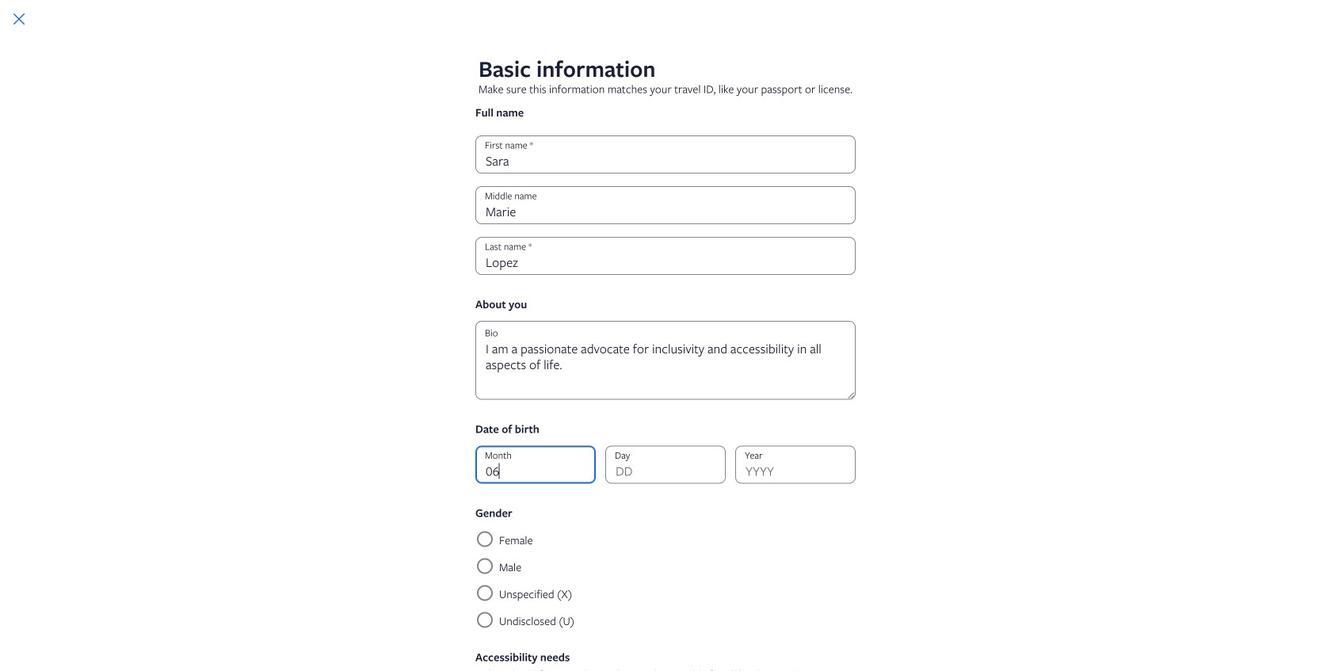 Task type: locate. For each thing, give the bounding box(es) containing it.
None text field
[[476, 186, 856, 224]]

main content
[[469, 76, 1141, 647]]

dialog
[[0, 0, 1332, 671]]

close image
[[10, 10, 29, 29]]

DD telephone field
[[606, 446, 726, 484]]

None text field
[[476, 136, 856, 174], [476, 237, 856, 275], [476, 136, 856, 174], [476, 237, 856, 275]]

Help future hosts get to know you better. You can share your travel style, hobbies, interests, and more. text field
[[476, 321, 856, 400]]



Task type: describe. For each thing, give the bounding box(es) containing it.
MM telephone field
[[476, 446, 596, 484]]

YYYY telephone field
[[736, 446, 856, 484]]



Task type: vqa. For each thing, say whether or not it's contained in the screenshot.
close Image
yes



